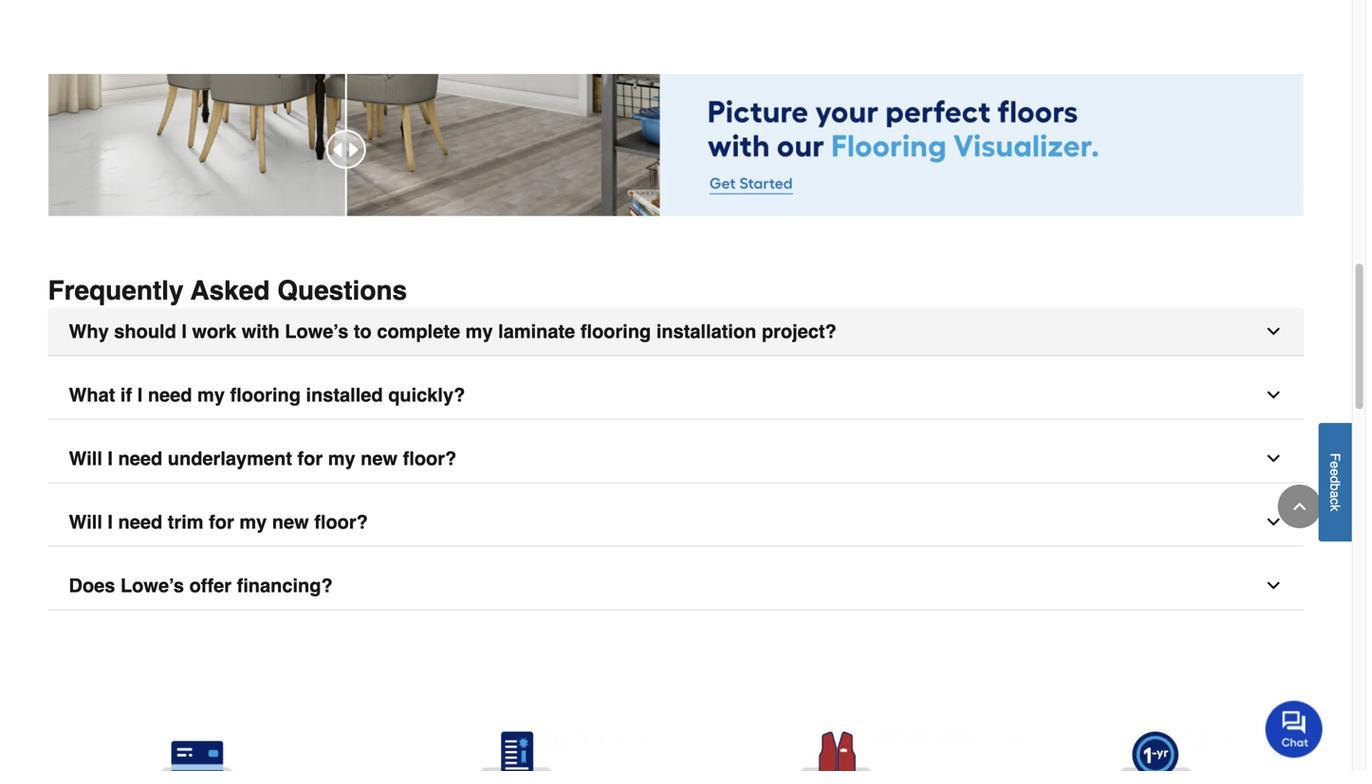 Task type: describe. For each thing, give the bounding box(es) containing it.
i up does
[[108, 512, 113, 533]]

a
[[1328, 491, 1343, 498]]

d
[[1328, 476, 1343, 484]]

trim
[[168, 512, 204, 533]]

1 horizontal spatial flooring
[[581, 321, 651, 343]]

my down will i need underlayment for my new floor? at the bottom left of the page
[[239, 512, 267, 533]]

installation
[[657, 321, 757, 343]]

need for trim
[[118, 512, 162, 533]]

what if i need my flooring installed quickly? button
[[48, 372, 1304, 420]]

i down what on the left of page
[[108, 448, 113, 470]]

asked
[[191, 276, 270, 306]]

for for trim
[[209, 512, 234, 533]]

complete
[[377, 321, 460, 343]]

1 e from the top
[[1328, 461, 1343, 469]]

c
[[1328, 498, 1343, 505]]

a blue 1-year labor warranty icon. image
[[1011, 732, 1301, 771]]

financing?
[[237, 575, 333, 597]]

offer
[[189, 575, 232, 597]]

2 e from the top
[[1328, 469, 1343, 476]]

my left laminate
[[466, 321, 493, 343]]

i right if
[[137, 384, 143, 406]]

frequently
[[48, 276, 184, 306]]

will i need underlayment for my new floor?
[[69, 448, 457, 470]]

0 vertical spatial need
[[148, 384, 192, 406]]

for for underlayment
[[297, 448, 323, 470]]

lowe's inside button
[[120, 575, 184, 597]]

will i need underlayment for my new floor? button
[[48, 435, 1304, 484]]

what
[[69, 384, 115, 406]]

picture your perfect floors with our flooring visualizer. get started. image
[[48, 74, 1304, 217]]

new for will i need trim for my new floor?
[[272, 512, 309, 533]]

will i need trim for my new floor?
[[69, 512, 368, 533]]

new for will i need underlayment for my new floor?
[[361, 448, 398, 470]]

floor? for will i need underlayment for my new floor?
[[403, 448, 457, 470]]

project?
[[762, 321, 837, 343]]

chevron down image for will i need underlayment for my new floor?
[[1264, 449, 1283, 468]]

my down the work on the left
[[197, 384, 225, 406]]

a lowe's red vest icon. image
[[691, 732, 981, 771]]

chevron down image
[[1264, 386, 1283, 405]]

need for underlayment
[[118, 448, 162, 470]]

if
[[120, 384, 132, 406]]

questions
[[277, 276, 407, 306]]

f
[[1328, 453, 1343, 461]]

why should i work with lowe's to complete my laminate flooring installation project?
[[69, 321, 837, 343]]

frequently asked questions
[[48, 276, 407, 306]]

does lowe's offer financing? button
[[48, 562, 1304, 611]]

installed
[[306, 384, 383, 406]]

does
[[69, 575, 115, 597]]

chevron down image for will i need trim for my new floor?
[[1264, 513, 1283, 532]]



Task type: locate. For each thing, give the bounding box(es) containing it.
for
[[297, 448, 323, 470], [209, 512, 234, 533]]

1 vertical spatial lowe's
[[120, 575, 184, 597]]

lowe's left to
[[285, 321, 349, 343]]

will down what on the left of page
[[69, 448, 102, 470]]

what if i need my flooring installed quickly?
[[69, 384, 465, 406]]

3 chevron down image from the top
[[1264, 513, 1283, 532]]

will
[[69, 448, 102, 470], [69, 512, 102, 533]]

floor?
[[403, 448, 457, 470], [314, 512, 368, 533]]

1 horizontal spatial for
[[297, 448, 323, 470]]

f e e d b a c k
[[1328, 453, 1343, 512]]

why
[[69, 321, 109, 343]]

chevron down image up scroll to top element
[[1264, 449, 1283, 468]]

chevron down image inside does lowe's offer financing? button
[[1264, 577, 1283, 596]]

chevron down image for does lowe's offer financing?
[[1264, 577, 1283, 596]]

will i need trim for my new floor? button
[[48, 499, 1304, 547]]

floor? up financing?
[[314, 512, 368, 533]]

1 chevron down image from the top
[[1264, 322, 1283, 341]]

will for will i need underlayment for my new floor?
[[69, 448, 102, 470]]

chevron down image for why should i work with lowe's to complete my laminate flooring installation project?
[[1264, 322, 1283, 341]]

2 will from the top
[[69, 512, 102, 533]]

to
[[354, 321, 372, 343]]

flooring
[[581, 321, 651, 343], [230, 384, 301, 406]]

1 will from the top
[[69, 448, 102, 470]]

i left the work on the left
[[182, 321, 187, 343]]

need
[[148, 384, 192, 406], [118, 448, 162, 470], [118, 512, 162, 533]]

my
[[466, 321, 493, 343], [197, 384, 225, 406], [328, 448, 355, 470], [239, 512, 267, 533]]

k
[[1328, 505, 1343, 512]]

1 vertical spatial floor?
[[314, 512, 368, 533]]

1 horizontal spatial floor?
[[403, 448, 457, 470]]

for right trim
[[209, 512, 234, 533]]

laminate
[[498, 321, 575, 343]]

floor? inside will i need underlayment for my new floor? button
[[403, 448, 457, 470]]

need right if
[[148, 384, 192, 406]]

flooring up will i need underlayment for my new floor? at the bottom left of the page
[[230, 384, 301, 406]]

1 horizontal spatial new
[[361, 448, 398, 470]]

1 vertical spatial will
[[69, 512, 102, 533]]

why should i work with lowe's to complete my laminate flooring installation project? button
[[48, 308, 1304, 356]]

with
[[242, 321, 280, 343]]

0 vertical spatial floor?
[[403, 448, 457, 470]]

0 horizontal spatial for
[[209, 512, 234, 533]]

i
[[182, 321, 187, 343], [137, 384, 143, 406], [108, 448, 113, 470], [108, 512, 113, 533]]

work
[[192, 321, 236, 343]]

flooring right laminate
[[581, 321, 651, 343]]

e up d
[[1328, 461, 1343, 469]]

quickly?
[[388, 384, 465, 406]]

chevron down image up chevron down image
[[1264, 322, 1283, 341]]

0 vertical spatial will
[[69, 448, 102, 470]]

underlayment
[[168, 448, 292, 470]]

0 vertical spatial for
[[297, 448, 323, 470]]

chevron down image down scroll to top element
[[1264, 577, 1283, 596]]

1 vertical spatial new
[[272, 512, 309, 533]]

chevron down image left chevron up 'image'
[[1264, 513, 1283, 532]]

0 horizontal spatial floor?
[[314, 512, 368, 533]]

chevron down image inside will i need underlayment for my new floor? button
[[1264, 449, 1283, 468]]

0 horizontal spatial lowe's
[[120, 575, 184, 597]]

lowe's left the offer
[[120, 575, 184, 597]]

need down if
[[118, 448, 162, 470]]

for down installed
[[297, 448, 323, 470]]

chevron down image
[[1264, 322, 1283, 341], [1264, 449, 1283, 468], [1264, 513, 1283, 532], [1264, 577, 1283, 596]]

2 vertical spatial need
[[118, 512, 162, 533]]

lowe's
[[285, 321, 349, 343], [120, 575, 184, 597]]

scroll to top element
[[1278, 485, 1322, 529]]

1 vertical spatial for
[[209, 512, 234, 533]]

new
[[361, 448, 398, 470], [272, 512, 309, 533]]

does lowe's offer financing?
[[69, 575, 333, 597]]

a dark blue credit card icon. image
[[52, 732, 341, 771]]

4 chevron down image from the top
[[1264, 577, 1283, 596]]

will up does
[[69, 512, 102, 533]]

chat invite button image
[[1266, 700, 1324, 758]]

0 vertical spatial lowe's
[[285, 321, 349, 343]]

chevron up image
[[1291, 497, 1310, 516]]

0 horizontal spatial new
[[272, 512, 309, 533]]

f e e d b a c k button
[[1319, 423, 1352, 542]]

2 chevron down image from the top
[[1264, 449, 1283, 468]]

e
[[1328, 461, 1343, 469], [1328, 469, 1343, 476]]

chevron down image inside will i need trim for my new floor? button
[[1264, 513, 1283, 532]]

1 horizontal spatial lowe's
[[285, 321, 349, 343]]

my down installed
[[328, 448, 355, 470]]

new up financing?
[[272, 512, 309, 533]]

new down installed
[[361, 448, 398, 470]]

lowe's inside button
[[285, 321, 349, 343]]

0 vertical spatial flooring
[[581, 321, 651, 343]]

floor? for will i need trim for my new floor?
[[314, 512, 368, 533]]

will for will i need trim for my new floor?
[[69, 512, 102, 533]]

need left trim
[[118, 512, 162, 533]]

b
[[1328, 484, 1343, 491]]

a dark blue background check icon. image
[[372, 732, 661, 771]]

floor? down the quickly?
[[403, 448, 457, 470]]

0 vertical spatial new
[[361, 448, 398, 470]]

floor? inside will i need trim for my new floor? button
[[314, 512, 368, 533]]

0 horizontal spatial flooring
[[230, 384, 301, 406]]

e up 'b'
[[1328, 469, 1343, 476]]

should
[[114, 321, 176, 343]]

1 vertical spatial need
[[118, 448, 162, 470]]

1 vertical spatial flooring
[[230, 384, 301, 406]]

chevron down image inside why should i work with lowe's to complete my laminate flooring installation project? button
[[1264, 322, 1283, 341]]



Task type: vqa. For each thing, say whether or not it's contained in the screenshot.
A Lowe's red vest icon.
yes



